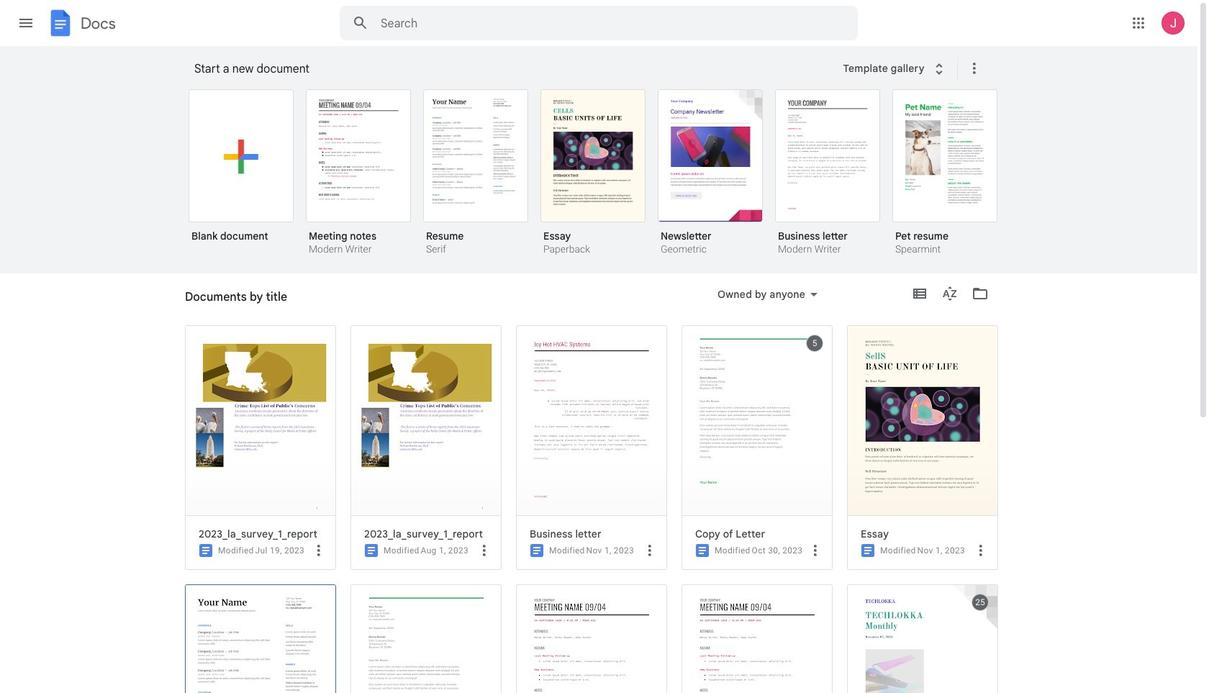 Task type: describe. For each thing, give the bounding box(es) containing it.
main menu image
[[17, 14, 35, 32]]

0 vertical spatial list box
[[189, 86, 1017, 274]]

more actions. popup button. image
[[807, 542, 824, 559]]

essay google docs element
[[861, 528, 992, 541]]

1 vertical spatial list box
[[185, 325, 1013, 693]]

last opened by me nov 1, 2023 element for more actions. popup button. icon related to 1st medium icon from right
[[918, 546, 966, 556]]

more actions. image
[[963, 60, 983, 77]]

3 medium image from the left
[[528, 542, 546, 559]]

1 medium image from the left
[[197, 542, 215, 559]]

2023_la_survey_1_report google docs element for last opened by me aug 1, 2023 element
[[364, 528, 495, 541]]

0 vertical spatial heading
[[194, 46, 834, 92]]

copy of letter google docs element
[[696, 528, 827, 541]]



Task type: locate. For each thing, give the bounding box(es) containing it.
medium image
[[694, 542, 711, 559]]

1 last opened by me nov 1, 2023 element from the left
[[587, 546, 634, 556]]

4 medium image from the left
[[860, 542, 877, 559]]

1 horizontal spatial last opened by me nov 1, 2023 element
[[918, 546, 966, 556]]

2 2023_la_survey_1_report google docs element from the left
[[364, 528, 495, 541]]

more actions. popup button. image right last opened by me aug 1, 2023 element
[[476, 542, 493, 559]]

1 2023_la_survey_1_report google docs element from the left
[[199, 528, 330, 541]]

2023_la_survey_1_report google docs element up last opened by me aug 1, 2023 element
[[364, 528, 495, 541]]

template gallery image
[[931, 60, 948, 78]]

heading
[[194, 46, 834, 92], [185, 274, 287, 320]]

more actions. popup button. image down essay google docs 'element'
[[973, 542, 990, 559]]

2 more actions. popup button. image from the left
[[476, 542, 493, 559]]

3 more actions. popup button. image from the left
[[642, 542, 659, 559]]

more actions. popup button. image left medium image
[[642, 542, 659, 559]]

business letter google docs element
[[530, 528, 661, 541]]

more actions. popup button. image for 3rd medium icon from the left
[[642, 542, 659, 559]]

None search field
[[340, 6, 858, 40]]

list box
[[189, 86, 1017, 274], [185, 325, 1013, 693]]

list view image
[[912, 285, 929, 302]]

more actions. popup button. image for 4th medium icon from the right
[[310, 542, 328, 559]]

more actions. popup button. image for 1st medium icon from right
[[973, 542, 990, 559]]

0 horizontal spatial 2023_la_survey_1_report google docs element
[[199, 528, 330, 541]]

2023_la_survey_1_report google docs element up last opened by me jul 19, 2023 element
[[199, 528, 330, 541]]

more actions. popup button. image right last opened by me jul 19, 2023 element
[[310, 542, 328, 559]]

2023_la_survey_1_report google docs element for last opened by me jul 19, 2023 element
[[199, 528, 330, 541]]

last opened by me nov 1, 2023 element down essay google docs 'element'
[[918, 546, 966, 556]]

option
[[189, 89, 294, 253], [306, 89, 411, 257], [423, 89, 528, 257], [541, 89, 646, 257], [658, 89, 763, 257], [775, 89, 881, 257], [893, 89, 998, 257], [185, 325, 336, 570], [351, 325, 502, 570], [516, 325, 667, 570], [682, 325, 833, 570], [847, 325, 999, 570]]

search image
[[346, 9, 375, 37]]

medium image
[[197, 542, 215, 559], [363, 542, 380, 559], [528, 542, 546, 559], [860, 542, 877, 559]]

4 more actions. popup button. image from the left
[[973, 542, 990, 559]]

0 horizontal spatial last opened by me nov 1, 2023 element
[[587, 546, 634, 556]]

last opened by me oct 30, 2023 element
[[752, 546, 803, 556]]

more actions. popup button. image for 3rd medium icon from the right
[[476, 542, 493, 559]]

1 more actions. popup button. image from the left
[[310, 542, 328, 559]]

last opened by me jul 19, 2023 element
[[255, 546, 305, 556]]

2 medium image from the left
[[363, 542, 380, 559]]

2023_la_survey_1_report google docs element
[[199, 528, 330, 541], [364, 528, 495, 541]]

last opened by me nov 1, 2023 element
[[587, 546, 634, 556], [918, 546, 966, 556]]

1 horizontal spatial 2023_la_survey_1_report google docs element
[[364, 528, 495, 541]]

more actions. popup button. image
[[310, 542, 328, 559], [476, 542, 493, 559], [642, 542, 659, 559], [973, 542, 990, 559]]

last opened by me nov 1, 2023 element down business letter google docs element
[[587, 546, 634, 556]]

1 vertical spatial heading
[[185, 274, 287, 320]]

Search bar text field
[[381, 17, 822, 31]]

last opened by me nov 1, 2023 element for more actions. popup button. icon corresponding to 3rd medium icon from the left
[[587, 546, 634, 556]]

last opened by me aug 1, 2023 element
[[421, 546, 469, 556]]

2 last opened by me nov 1, 2023 element from the left
[[918, 546, 966, 556]]



Task type: vqa. For each thing, say whether or not it's contained in the screenshot.
Import theme button
no



